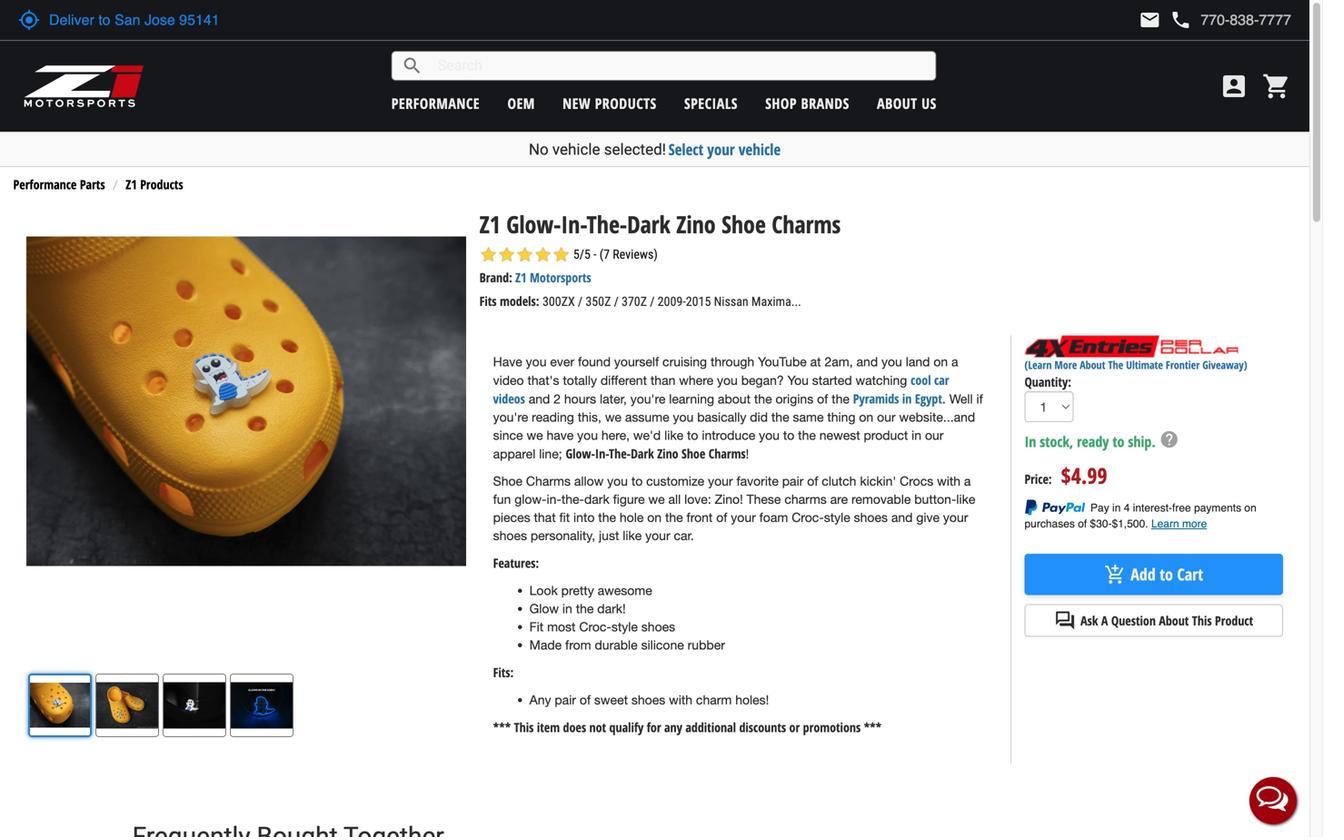 Task type: vqa. For each thing, say whether or not it's contained in the screenshot.
fuel inside the Fully synthetic LIQUI MOLY specialty with a unique additive technology. The powerful MFC (Molecular Friction Control) technology prevents formation of deposits while simultaneously reducing frictional losses. The synergetic effect provides optimum wear protection even under tough operating conditions. Improved fuel consumption and increased engine life are some of the end results. The oils fluorescent green color is typical for the MFC formulation.
no



Task type: locate. For each thing, give the bounding box(es) containing it.
maxima...
[[751, 294, 801, 309]]

vehicle inside no vehicle selected! select your vehicle
[[552, 140, 600, 159]]

fun
[[493, 492, 511, 507]]

1 horizontal spatial pair
[[782, 474, 804, 489]]

0 horizontal spatial charms
[[526, 474, 571, 489]]

on inside have you ever found yourself cruising through youtube at 2am, and you land on a video that's totally different than where you began? you started watching
[[934, 355, 948, 370]]

2 vertical spatial about
[[1159, 613, 1189, 630]]

hours
[[564, 392, 596, 407]]

zino
[[676, 208, 716, 241], [657, 445, 678, 463]]

like right removable
[[956, 492, 975, 507]]

the-
[[587, 208, 627, 241], [609, 445, 631, 463]]

fit
[[559, 510, 570, 525]]

glow-
[[506, 208, 561, 241], [566, 445, 595, 463]]

1 horizontal spatial ***
[[864, 719, 882, 737]]

*** left item at the left of page
[[493, 719, 511, 737]]

through
[[711, 355, 754, 370]]

line;
[[539, 447, 562, 462]]

shoes down removable
[[854, 510, 888, 525]]

of down zino!
[[716, 510, 727, 525]]

0 vertical spatial on
[[934, 355, 948, 370]]

0 vertical spatial a
[[951, 355, 958, 370]]

2 horizontal spatial shoe
[[722, 208, 766, 241]]

no
[[529, 140, 549, 159]]

on right hole
[[647, 510, 662, 525]]

/ left 350z
[[578, 294, 583, 309]]

2 vertical spatial on
[[647, 510, 662, 525]]

later,
[[600, 392, 627, 407]]

2 vertical spatial shoe
[[493, 474, 523, 489]]

cool
[[911, 372, 931, 389]]

3 star from the left
[[516, 246, 534, 264]]

0 horizontal spatial about
[[877, 94, 918, 113]]

dark
[[584, 492, 609, 507]]

0 vertical spatial zino
[[676, 208, 716, 241]]

z1 products link
[[126, 176, 183, 193]]

croc- inside shoe charms allow you to customize your favorite pair of clutch kickin' crocs with a fun glow-in-the-dark figure we all love: zino! these charms are removable button-like pieces that fit into the hole on the front of your foam croc-style shoes and give your shoes personality, just like your car.
[[792, 510, 824, 525]]

0 vertical spatial you're
[[630, 392, 666, 407]]

any
[[529, 693, 551, 708]]

2 vertical spatial and
[[891, 510, 913, 525]]

to left ship.
[[1113, 432, 1125, 452]]

about us
[[877, 94, 937, 113]]

with up *** this item does not qualify for any additional discounts or promotions ***
[[669, 693, 692, 708]]

1 horizontal spatial style
[[824, 510, 850, 525]]

more
[[1054, 358, 1077, 373]]

dark inside z1 glow-in-the-dark zino shoe charms star star star star star 5/5 - (7 reviews) brand: z1 motorsports fits models: 300zx / 350z / 370z / 2009-2015 nissan maxima...
[[627, 208, 670, 241]]

shoes
[[854, 510, 888, 525], [493, 529, 527, 544], [641, 620, 675, 635], [631, 693, 665, 708]]

specials link
[[684, 94, 738, 113]]

5 star from the left
[[552, 246, 570, 264]]

in down website...and
[[912, 428, 922, 443]]

in inside look pretty awesome glow in the dark! fit most croc-style shoes made from durable silicone rubber
[[562, 602, 572, 617]]

in- up 5/5 -
[[561, 208, 587, 241]]

the inside look pretty awesome glow in the dark! fit most croc-style shoes made from durable silicone rubber
[[576, 602, 594, 617]]

our up product
[[877, 410, 896, 425]]

0 vertical spatial dark
[[627, 208, 670, 241]]

and
[[856, 355, 878, 370], [529, 392, 550, 407], [891, 510, 913, 525]]

0 vertical spatial croc-
[[792, 510, 824, 525]]

zino down select
[[676, 208, 716, 241]]

found
[[578, 355, 611, 370]]

0 horizontal spatial shoe
[[493, 474, 523, 489]]

0 vertical spatial in-
[[561, 208, 587, 241]]

like down hole
[[623, 529, 642, 544]]

youtube
[[758, 355, 807, 370]]

a inside have you ever found yourself cruising through youtube at 2am, and you land on a video that's totally different than where you began? you started watching
[[951, 355, 958, 370]]

0 vertical spatial pair
[[782, 474, 804, 489]]

zino inside z1 glow-in-the-dark zino shoe charms star star star star star 5/5 - (7 reviews) brand: z1 motorsports fits models: 300zx / 350z / 370z / 2009-2015 nissan maxima...
[[676, 208, 716, 241]]

1 horizontal spatial we
[[605, 410, 622, 425]]

the- up 5/5 -
[[587, 208, 627, 241]]

2 / from the left
[[614, 294, 619, 309]]

a right land
[[951, 355, 958, 370]]

1 horizontal spatial charms
[[709, 445, 746, 463]]

0 horizontal spatial glow-
[[506, 208, 561, 241]]

z1 left products
[[126, 176, 137, 193]]

the
[[754, 392, 772, 407], [832, 392, 850, 407], [771, 410, 789, 425], [798, 428, 816, 443], [598, 510, 616, 525], [665, 510, 683, 525], [576, 602, 594, 617]]

a
[[1101, 613, 1108, 630]]

qualify
[[609, 719, 644, 737]]

thing
[[827, 410, 856, 425]]

you down learning
[[673, 410, 694, 425]]

0 horizontal spatial style
[[611, 620, 638, 635]]

0 horizontal spatial a
[[951, 355, 958, 370]]

we'd
[[633, 428, 661, 443]]

z1 up the brand: at top
[[479, 208, 501, 241]]

0 vertical spatial shoe
[[722, 208, 766, 241]]

1 vertical spatial z1
[[479, 208, 501, 241]]

you inside shoe charms allow you to customize your favorite pair of clutch kickin' crocs with a fun glow-in-the-dark figure we all love: zino! these charms are removable button-like pieces that fit into the hole on the front of your foam croc-style shoes and give your shoes personality, just like your car.
[[607, 474, 628, 489]]

1 horizontal spatial a
[[964, 474, 971, 489]]

about right question
[[1159, 613, 1189, 630]]

star
[[479, 246, 498, 264], [498, 246, 516, 264], [516, 246, 534, 264], [534, 246, 552, 264], [552, 246, 570, 264]]

about
[[718, 392, 751, 407]]

zino down we'd
[[657, 445, 678, 463]]

*** right promotions
[[864, 719, 882, 737]]

we inside shoe charms allow you to customize your favorite pair of clutch kickin' crocs with a fun glow-in-the-dark figure we all love: zino! these charms are removable button-like pieces that fit into the hole on the front of your foam croc-style shoes and give your shoes personality, just like your car.
[[648, 492, 665, 507]]

of down started
[[817, 392, 828, 407]]

new products
[[563, 94, 657, 113]]

your down "button-"
[[943, 510, 968, 525]]

shoes up silicone on the bottom of page
[[641, 620, 675, 635]]

you're up assume
[[630, 392, 666, 407]]

or
[[789, 719, 800, 737]]

z1 for glow-
[[479, 208, 501, 241]]

1 horizontal spatial about
[[1080, 358, 1105, 373]]

a for have you ever found yourself cruising through youtube at 2am, and you land on a video that's totally different than where you began? you started watching
[[951, 355, 958, 370]]

pair right any
[[555, 693, 576, 708]]

style inside shoe charms allow you to customize your favorite pair of clutch kickin' crocs with a fun glow-in-the-dark figure we all love: zino! these charms are removable button-like pieces that fit into the hole on the front of your foam croc-style shoes and give your shoes personality, just like your car.
[[824, 510, 850, 525]]

.
[[942, 392, 946, 407]]

2 *** from the left
[[864, 719, 882, 737]]

charms up maxima...
[[772, 208, 841, 241]]

in- down here,
[[595, 445, 609, 463]]

1 horizontal spatial in-
[[595, 445, 609, 463]]

allow
[[574, 474, 604, 489]]

1 vertical spatial our
[[925, 428, 944, 443]]

in
[[1025, 432, 1036, 452]]

/ right 350z
[[614, 294, 619, 309]]

to up figure at the bottom left
[[631, 474, 643, 489]]

additional
[[685, 719, 736, 737]]

2 horizontal spatial /
[[650, 294, 655, 309]]

in left egypt
[[902, 390, 912, 408]]

0 horizontal spatial like
[[623, 529, 642, 544]]

videos
[[493, 390, 525, 408]]

dark down we'd
[[631, 445, 654, 463]]

2 horizontal spatial about
[[1159, 613, 1189, 630]]

1 vertical spatial with
[[669, 693, 692, 708]]

0 horizontal spatial this
[[514, 719, 534, 737]]

(learn more about the ultimate frontier giveaway)
[[1025, 358, 1247, 373]]

does
[[563, 719, 586, 737]]

we left all
[[648, 492, 665, 507]]

0 horizontal spatial ***
[[493, 719, 511, 737]]

a inside shoe charms allow you to customize your favorite pair of clutch kickin' crocs with a fun glow-in-the-dark figure we all love: zino! these charms are removable button-like pieces that fit into the hole on the front of your foam croc-style shoes and give your shoes personality, just like your car.
[[964, 474, 971, 489]]

0 horizontal spatial you're
[[493, 410, 528, 425]]

you're inside . well if you're reading this, we assume you basically did the same thing on our website...and since we have you here, we'd like to introduce you to the newest product in our apparel line;
[[493, 410, 528, 425]]

glow- up z1 motorsports link
[[506, 208, 561, 241]]

your up zino!
[[708, 474, 733, 489]]

z1 for products
[[126, 176, 137, 193]]

z1 up "models:"
[[515, 269, 527, 286]]

glow- down have
[[566, 445, 595, 463]]

0 horizontal spatial vehicle
[[552, 140, 600, 159]]

2009-
[[658, 294, 686, 309]]

in up most
[[562, 602, 572, 617]]

and left the give
[[891, 510, 913, 525]]

select
[[668, 139, 703, 160]]

Search search field
[[423, 52, 936, 80]]

0 vertical spatial and
[[856, 355, 878, 370]]

1 horizontal spatial our
[[925, 428, 944, 443]]

1 horizontal spatial /
[[614, 294, 619, 309]]

this left product at the bottom of page
[[1192, 613, 1212, 630]]

1 horizontal spatial like
[[664, 428, 683, 443]]

1 horizontal spatial with
[[937, 474, 961, 489]]

charms up the in-
[[526, 474, 571, 489]]

awesome
[[598, 584, 652, 599]]

dark!
[[597, 602, 626, 617]]

the down all
[[665, 510, 683, 525]]

3 / from the left
[[650, 294, 655, 309]]

just
[[599, 529, 619, 544]]

0 horizontal spatial z1
[[126, 176, 137, 193]]

0 horizontal spatial and
[[529, 392, 550, 407]]

0 vertical spatial like
[[664, 428, 683, 443]]

vehicle
[[739, 139, 781, 160], [552, 140, 600, 159]]

not
[[589, 719, 606, 737]]

1 vertical spatial the-
[[609, 445, 631, 463]]

1 horizontal spatial z1
[[479, 208, 501, 241]]

0 horizontal spatial in-
[[561, 208, 587, 241]]

the down pretty
[[576, 602, 594, 617]]

the up thing
[[832, 392, 850, 407]]

vehicle right no
[[552, 140, 600, 159]]

1 vertical spatial croc-
[[579, 620, 611, 635]]

brand:
[[479, 269, 512, 286]]

ready
[[1077, 432, 1109, 452]]

shoe up customize
[[682, 445, 705, 463]]

totally
[[563, 373, 597, 388]]

your
[[707, 139, 735, 160], [708, 474, 733, 489], [731, 510, 756, 525], [943, 510, 968, 525], [645, 529, 670, 544]]

about left the
[[1080, 358, 1105, 373]]

0 vertical spatial style
[[824, 510, 850, 525]]

of left the sweet
[[580, 693, 591, 708]]

2 vertical spatial in
[[562, 602, 572, 617]]

and inside shoe charms allow you to customize your favorite pair of clutch kickin' crocs with a fun glow-in-the-dark figure we all love: zino! these charms are removable button-like pieces that fit into the hole on the front of your foam croc-style shoes and give your shoes personality, just like your car.
[[891, 510, 913, 525]]

2 vertical spatial we
[[648, 492, 665, 507]]

to down same
[[783, 428, 794, 443]]

0 vertical spatial the-
[[587, 208, 627, 241]]

and up watching
[[856, 355, 878, 370]]

frontier
[[1166, 358, 1200, 373]]

rubber
[[688, 638, 725, 653]]

1 / from the left
[[578, 294, 583, 309]]

your down zino!
[[731, 510, 756, 525]]

2 vertical spatial charms
[[526, 474, 571, 489]]

style down are at the right of the page
[[824, 510, 850, 525]]

a right crocs
[[964, 474, 971, 489]]

on inside shoe charms allow you to customize your favorite pair of clutch kickin' crocs with a fun glow-in-the-dark figure we all love: zino! these charms are removable button-like pieces that fit into the hole on the front of your foam croc-style shoes and give your shoes personality, just like your car.
[[647, 510, 662, 525]]

you're up since
[[493, 410, 528, 425]]

0 horizontal spatial croc-
[[579, 620, 611, 635]]

shoe down select your vehicle link
[[722, 208, 766, 241]]

1 vertical spatial pair
[[555, 693, 576, 708]]

1 vertical spatial like
[[956, 492, 975, 507]]

shop brands link
[[765, 94, 849, 113]]

0 horizontal spatial /
[[578, 294, 583, 309]]

about
[[877, 94, 918, 113], [1080, 358, 1105, 373], [1159, 613, 1189, 630]]

the- down here,
[[609, 445, 631, 463]]

1 horizontal spatial glow-
[[566, 445, 595, 463]]

1 vertical spatial about
[[1080, 358, 1105, 373]]

vehicle down the shop
[[739, 139, 781, 160]]

0 vertical spatial this
[[1192, 613, 1212, 630]]

this left item at the left of page
[[514, 719, 534, 737]]

we
[[605, 410, 622, 425], [527, 428, 543, 443], [648, 492, 665, 507]]

2 horizontal spatial on
[[934, 355, 948, 370]]

button-
[[914, 492, 956, 507]]

dark down no vehicle selected! select your vehicle
[[627, 208, 670, 241]]

/ right 370z at the left top
[[650, 294, 655, 309]]

z1 glow-in-the-dark zino shoe charms star star star star star 5/5 - (7 reviews) brand: z1 motorsports fits models: 300zx / 350z / 370z / 2009-2015 nissan maxima...
[[479, 208, 841, 310]]

pair up 'charms'
[[782, 474, 804, 489]]

1 horizontal spatial croc-
[[792, 510, 824, 525]]

370z
[[622, 294, 647, 309]]

began?
[[741, 373, 784, 388]]

have
[[493, 355, 522, 370]]

2 horizontal spatial charms
[[772, 208, 841, 241]]

ship.
[[1128, 432, 1156, 452]]

your left car.
[[645, 529, 670, 544]]

charms down introduce
[[709, 445, 746, 463]]

hole
[[620, 510, 644, 525]]

on down pyramids
[[859, 410, 873, 425]]

look
[[529, 584, 558, 599]]

1 vertical spatial and
[[529, 392, 550, 407]]

the down began?
[[754, 392, 772, 407]]

on
[[934, 355, 948, 370], [859, 410, 873, 425], [647, 510, 662, 525]]

0 vertical spatial z1
[[126, 176, 137, 193]]

these
[[747, 492, 781, 507]]

did
[[750, 410, 768, 425]]

cool car videos
[[493, 372, 949, 408]]

1 horizontal spatial shoe
[[682, 445, 705, 463]]

1 vertical spatial dark
[[631, 445, 654, 463]]

since
[[493, 428, 523, 443]]

different
[[601, 373, 647, 388]]

1 vertical spatial we
[[527, 428, 543, 443]]

2 horizontal spatial z1
[[515, 269, 527, 286]]

with up "button-"
[[937, 474, 961, 489]]

croc- down 'charms'
[[792, 510, 824, 525]]

1 vertical spatial style
[[611, 620, 638, 635]]

we up line;
[[527, 428, 543, 443]]

products
[[140, 176, 183, 193]]

you up figure at the bottom left
[[607, 474, 628, 489]]

***
[[493, 719, 511, 737], [864, 719, 882, 737]]

1 vertical spatial on
[[859, 410, 873, 425]]

nissan
[[714, 294, 749, 309]]

to down basically
[[687, 428, 698, 443]]

and left 2
[[529, 392, 550, 407]]

about left 'us'
[[877, 94, 918, 113]]

2 horizontal spatial we
[[648, 492, 665, 507]]

1 vertical spatial in
[[912, 428, 922, 443]]

1 horizontal spatial and
[[856, 355, 878, 370]]

fits
[[479, 293, 497, 310]]

croc- down dark!
[[579, 620, 611, 635]]

to inside shoe charms allow you to customize your favorite pair of clutch kickin' crocs with a fun glow-in-the-dark figure we all love: zino! these charms are removable button-like pieces that fit into the hole on the front of your foam croc-style shoes and give your shoes personality, just like your car.
[[631, 474, 643, 489]]

0 horizontal spatial our
[[877, 410, 896, 425]]

0 horizontal spatial with
[[669, 693, 692, 708]]

2 horizontal spatial and
[[891, 510, 913, 525]]

on up car
[[934, 355, 948, 370]]

shoe up fun
[[493, 474, 523, 489]]

2 horizontal spatial like
[[956, 492, 975, 507]]

1 horizontal spatial this
[[1192, 613, 1212, 630]]

0 vertical spatial glow-
[[506, 208, 561, 241]]

new products link
[[563, 94, 657, 113]]

of up 'charms'
[[807, 474, 818, 489]]

1 vertical spatial a
[[964, 474, 971, 489]]

our down website...and
[[925, 428, 944, 443]]

pretty
[[561, 584, 594, 599]]

1 horizontal spatial you're
[[630, 392, 666, 407]]

your right select
[[707, 139, 735, 160]]

my_location
[[18, 9, 40, 31]]

0 horizontal spatial on
[[647, 510, 662, 525]]

0 horizontal spatial we
[[527, 428, 543, 443]]

style up the durable
[[611, 620, 638, 635]]

from
[[565, 638, 591, 653]]

we down later,
[[605, 410, 622, 425]]

0 vertical spatial with
[[937, 474, 961, 489]]

in stock, ready to ship. help
[[1025, 430, 1179, 452]]

pair inside shoe charms allow you to customize your favorite pair of clutch kickin' crocs with a fun glow-in-the-dark figure we all love: zino! these charms are removable button-like pieces that fit into the hole on the front of your foam croc-style shoes and give your shoes personality, just like your car.
[[782, 474, 804, 489]]

1 horizontal spatial on
[[859, 410, 873, 425]]

reading
[[532, 410, 574, 425]]

like up glow-in-the-dark zino shoe charms !
[[664, 428, 683, 443]]

and inside have you ever found yourself cruising through youtube at 2am, and you land on a video that's totally different than where you began? you started watching
[[856, 355, 878, 370]]



Task type: describe. For each thing, give the bounding box(es) containing it.
same
[[793, 410, 824, 425]]

glow- inside z1 glow-in-the-dark zino shoe charms star star star star star 5/5 - (7 reviews) brand: z1 motorsports fits models: 300zx / 350z / 370z / 2009-2015 nissan maxima...
[[506, 208, 561, 241]]

2 star from the left
[[498, 246, 516, 264]]

select your vehicle link
[[668, 139, 781, 160]]

of inside and 2 hours later, you're learning about the origins of the pyramids in egypt
[[817, 392, 828, 407]]

to inside in stock, ready to ship. help
[[1113, 432, 1125, 452]]

shoes down pieces
[[493, 529, 527, 544]]

favorite
[[736, 474, 779, 489]]

at
[[810, 355, 821, 370]]

you're inside and 2 hours later, you're learning about the origins of the pyramids in egypt
[[630, 392, 666, 407]]

motorsports
[[530, 269, 591, 286]]

1 vertical spatial in-
[[595, 445, 609, 463]]

clutch
[[822, 474, 856, 489]]

all
[[668, 492, 681, 507]]

if
[[976, 392, 983, 407]]

shoe inside z1 glow-in-the-dark zino shoe charms star star star star star 5/5 - (7 reviews) brand: z1 motorsports fits models: 300zx / 350z / 370z / 2009-2015 nissan maxima...
[[722, 208, 766, 241]]

into
[[573, 510, 595, 525]]

performance parts link
[[13, 176, 105, 193]]

add
[[1131, 564, 1156, 586]]

website...and
[[899, 410, 975, 425]]

any
[[664, 719, 682, 737]]

customize
[[646, 474, 704, 489]]

2 vertical spatial like
[[623, 529, 642, 544]]

1 vertical spatial glow-
[[566, 445, 595, 463]]

specials
[[684, 94, 738, 113]]

ultimate
[[1126, 358, 1163, 373]]

oem link
[[507, 94, 535, 113]]

product
[[1215, 613, 1253, 630]]

have you ever found yourself cruising through youtube at 2am, and you land on a video that's totally different than where you began? you started watching
[[493, 355, 958, 388]]

mail
[[1139, 9, 1161, 31]]

new
[[563, 94, 591, 113]]

1 vertical spatial charms
[[709, 445, 746, 463]]

crocs
[[900, 474, 933, 489]]

the up just
[[598, 510, 616, 525]]

0 vertical spatial about
[[877, 94, 918, 113]]

the
[[1108, 358, 1123, 373]]

item
[[537, 719, 560, 737]]

car
[[934, 372, 949, 389]]

promotions
[[803, 719, 861, 737]]

performance
[[13, 176, 77, 193]]

0 horizontal spatial pair
[[555, 693, 576, 708]]

performance
[[391, 94, 480, 113]]

account_box link
[[1215, 72, 1253, 101]]

in inside . well if you're reading this, we assume you basically did the same thing on our website...and since we have you here, we'd like to introduce you to the newest product in our apparel line;
[[912, 428, 922, 443]]

charms inside shoe charms allow you to customize your favorite pair of clutch kickin' crocs with a fun glow-in-the-dark figure we all love: zino! these charms are removable button-like pieces that fit into the hole on the front of your foam croc-style shoes and give your shoes personality, just like your car.
[[526, 474, 571, 489]]

shop
[[765, 94, 797, 113]]

with inside shoe charms allow you to customize your favorite pair of clutch kickin' crocs with a fun glow-in-the-dark figure we all love: zino! these charms are removable button-like pieces that fit into the hole on the front of your foam croc-style shoes and give your shoes personality, just like your car.
[[937, 474, 961, 489]]

most
[[547, 620, 576, 635]]

0 vertical spatial our
[[877, 410, 896, 425]]

features:
[[493, 555, 539, 572]]

holes!
[[735, 693, 769, 708]]

oem
[[507, 94, 535, 113]]

pyramids in egypt link
[[853, 390, 942, 408]]

style inside look pretty awesome glow in the dark! fit most croc-style shoes made from durable silicone rubber
[[611, 620, 638, 635]]

the down same
[[798, 428, 816, 443]]

shoes inside look pretty awesome glow in the dark! fit most croc-style shoes made from durable silicone rubber
[[641, 620, 675, 635]]

you down did
[[759, 428, 780, 443]]

front
[[687, 510, 713, 525]]

1 vertical spatial zino
[[657, 445, 678, 463]]

parts
[[80, 176, 105, 193]]

price:
[[1025, 471, 1052, 488]]

love:
[[684, 492, 711, 507]]

charms inside z1 glow-in-the-dark zino shoe charms star star star star star 5/5 - (7 reviews) brand: z1 motorsports fits models: 300zx / 350z / 370z / 2009-2015 nissan maxima...
[[772, 208, 841, 241]]

for
[[647, 719, 661, 737]]

and inside and 2 hours later, you're learning about the origins of the pyramids in egypt
[[529, 392, 550, 407]]

zino!
[[715, 492, 743, 507]]

add_shopping_cart add to cart
[[1104, 564, 1203, 586]]

1 vertical spatial this
[[514, 719, 534, 737]]

1 star from the left
[[479, 246, 498, 264]]

mail phone
[[1139, 9, 1192, 31]]

and 2 hours later, you're learning about the origins of the pyramids in egypt
[[525, 390, 942, 408]]

2015
[[686, 294, 711, 309]]

croc- inside look pretty awesome glow in the dark! fit most croc-style shoes made from durable silicone rubber
[[579, 620, 611, 635]]

silicone
[[641, 638, 684, 653]]

glow-in-the-dark zino shoe charms !
[[566, 445, 749, 463]]

!
[[746, 447, 749, 462]]

durable
[[595, 638, 638, 653]]

like inside . well if you're reading this, we assume you basically did the same thing on our website...and since we have you here, we'd like to introduce you to the newest product in our apparel line;
[[664, 428, 683, 443]]

4 star from the left
[[534, 246, 552, 264]]

you down this,
[[577, 428, 598, 443]]

introduce
[[702, 428, 755, 443]]

made
[[529, 638, 562, 653]]

where
[[679, 373, 713, 388]]

about inside question_answer ask a question about this product
[[1159, 613, 1189, 630]]

shoe inside shoe charms allow you to customize your favorite pair of clutch kickin' crocs with a fun glow-in-the-dark figure we all love: zino! these charms are removable button-like pieces that fit into the hole on the front of your foam croc-style shoes and give your shoes personality, just like your car.
[[493, 474, 523, 489]]

2 vertical spatial z1
[[515, 269, 527, 286]]

this inside question_answer ask a question about this product
[[1192, 613, 1212, 630]]

0 vertical spatial we
[[605, 410, 622, 425]]

$4.99
[[1061, 461, 1107, 491]]

in- inside z1 glow-in-the-dark zino shoe charms star star star star star 5/5 - (7 reviews) brand: z1 motorsports fits models: 300zx / 350z / 370z / 2009-2015 nissan maxima...
[[561, 208, 587, 241]]

well
[[949, 392, 973, 407]]

z1 motorsports logo image
[[23, 64, 145, 109]]

to right add
[[1160, 564, 1173, 586]]

the right did
[[771, 410, 789, 425]]

car.
[[674, 529, 694, 544]]

cart
[[1177, 564, 1203, 586]]

land
[[906, 355, 930, 370]]

*** this item does not qualify for any additional discounts or promotions ***
[[493, 719, 882, 737]]

personality,
[[531, 529, 595, 544]]

the- inside z1 glow-in-the-dark zino shoe charms star star star star star 5/5 - (7 reviews) brand: z1 motorsports fits models: 300zx / 350z / 370z / 2009-2015 nissan maxima...
[[587, 208, 627, 241]]

glow
[[529, 602, 559, 617]]

this,
[[578, 410, 602, 425]]

1 vertical spatial shoe
[[682, 445, 705, 463]]

shoes up for
[[631, 693, 665, 708]]

glow-
[[515, 492, 547, 507]]

you down "through"
[[717, 373, 738, 388]]

look pretty awesome glow in the dark! fit most croc-style shoes made from durable silicone rubber
[[529, 584, 725, 653]]

you up that's
[[526, 355, 547, 370]]

350z
[[586, 294, 611, 309]]

removable
[[851, 492, 911, 507]]

cruising
[[663, 355, 707, 370]]

charm
[[696, 693, 732, 708]]

performance parts
[[13, 176, 105, 193]]

. well if you're reading this, we assume you basically did the same thing on our website...and since we have you here, we'd like to introduce you to the newest product in our apparel line;
[[493, 392, 983, 462]]

yourself
[[614, 355, 659, 370]]

question_answer
[[1054, 610, 1076, 632]]

a for shoe charms allow you to customize your favorite pair of clutch kickin' crocs with a fun glow-in-the-dark figure we all love: zino! these charms are removable button-like pieces that fit into the hole on the front of your foam croc-style shoes and give your shoes personality, just like your car.
[[964, 474, 971, 489]]

1 *** from the left
[[493, 719, 511, 737]]

assume
[[625, 410, 669, 425]]

0 vertical spatial in
[[902, 390, 912, 408]]

fits:
[[493, 664, 514, 682]]

learning
[[669, 392, 714, 407]]

that
[[534, 510, 556, 525]]

apparel
[[493, 447, 536, 462]]

products
[[595, 94, 657, 113]]

shopping_cart link
[[1258, 72, 1291, 101]]

on inside . well if you're reading this, we assume you basically did the same thing on our website...and since we have you here, we'd like to introduce you to the newest product in our apparel line;
[[859, 410, 873, 425]]

you up watching
[[881, 355, 902, 370]]

1 horizontal spatial vehicle
[[739, 139, 781, 160]]

us
[[922, 94, 937, 113]]



